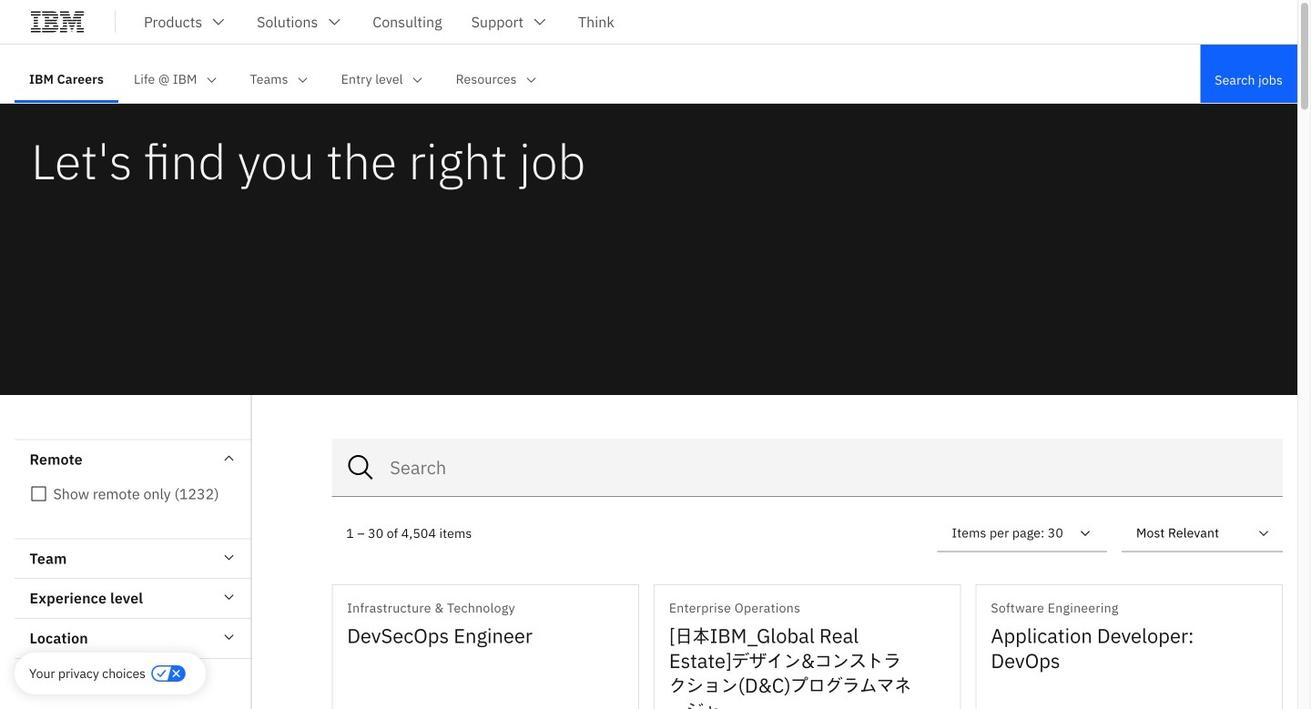 Task type: describe. For each thing, give the bounding box(es) containing it.
your privacy choices element
[[29, 664, 146, 684]]



Task type: vqa. For each thing, say whether or not it's contained in the screenshot.
Let's talk element
no



